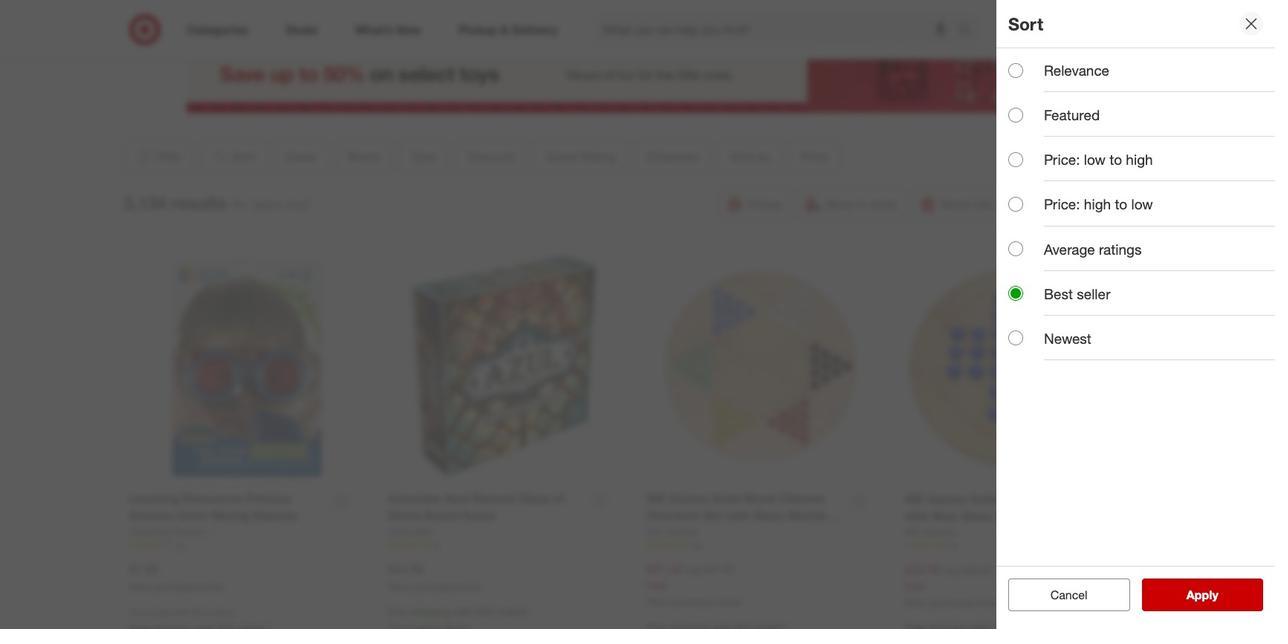 Task type: vqa. For each thing, say whether or not it's contained in the screenshot.
second $45.95 from the left
no



Task type: locate. For each thing, give the bounding box(es) containing it.
0 horizontal spatial reg
[[685, 563, 701, 576]]

0 horizontal spatial $35
[[193, 608, 207, 619]]

0 vertical spatial high
[[1127, 151, 1154, 168]]

online inside the $31.49 reg $37.49 sale when purchased online
[[717, 597, 741, 608]]

high up price: high to low
[[1127, 151, 1154, 168]]

reg inside the $31.49 reg $37.49 sale when purchased online
[[685, 563, 701, 576]]

glass
[[622, 1, 652, 16]]

1 vertical spatial price:
[[1045, 196, 1081, 213]]

best seller
[[1045, 285, 1111, 302]]

reg down 9
[[944, 564, 959, 577]]

only ships with $35 orders
[[129, 608, 235, 619]]

advertisement region
[[186, 39, 1078, 113]]

when down $20.99
[[906, 597, 929, 609]]

toys
[[588, 1, 612, 16]]

price: down sponsored
[[1045, 151, 1081, 168]]

1 horizontal spatial low
[[1132, 196, 1154, 213]]

reg inside $20.99 reg $35.99 sale when purchased online
[[944, 564, 959, 577]]

online up free shipping with $35 orders* on the left bottom of page
[[459, 582, 483, 593]]

price: up average
[[1045, 196, 1081, 213]]

9 link
[[906, 540, 1135, 553]]

featured
[[1045, 106, 1101, 124]]

toys / glass toys (3,134)
[[588, 1, 719, 16]]

ratings
[[1100, 241, 1142, 258]]

1 horizontal spatial $35
[[476, 606, 493, 619]]

None radio
[[1009, 108, 1024, 122], [1009, 152, 1024, 167], [1009, 108, 1024, 122], [1009, 152, 1024, 167]]

sale down $20.99
[[906, 580, 926, 592]]

when down $34.99
[[388, 582, 411, 593]]

online up orders
[[200, 582, 224, 593]]

sort
[[1009, 13, 1044, 34]]

when
[[129, 582, 153, 593], [388, 582, 411, 593], [647, 597, 670, 608], [906, 597, 929, 609]]

apply button
[[1142, 579, 1264, 612]]

ships
[[150, 608, 171, 619]]

online inside $20.99 reg $35.99 sale when purchased online
[[976, 597, 1000, 609]]

$31.49
[[647, 562, 682, 577]]

9
[[952, 541, 957, 552]]

14 link
[[129, 540, 358, 552]]

low up price: high to low
[[1085, 151, 1106, 168]]

0 horizontal spatial high
[[1085, 196, 1112, 213]]

0 vertical spatial low
[[1085, 151, 1106, 168]]

price: for price: high to low
[[1045, 196, 1081, 213]]

None radio
[[1009, 63, 1024, 78], [1009, 197, 1024, 212], [1009, 242, 1024, 257], [1009, 286, 1024, 301], [1009, 331, 1024, 346], [1009, 63, 1024, 78], [1009, 197, 1024, 212], [1009, 242, 1024, 257], [1009, 286, 1024, 301], [1009, 331, 1024, 346]]

when inside $20.99 reg $35.99 sale when purchased online
[[906, 597, 929, 609]]

low
[[1085, 151, 1106, 168], [1132, 196, 1154, 213]]

purchased down $35.99
[[931, 597, 974, 609]]

1 price: from the top
[[1045, 151, 1081, 168]]

reg down the 13
[[685, 563, 701, 576]]

$35 left orders
[[193, 608, 207, 619]]

/
[[615, 1, 619, 16]]

when down $7.99
[[129, 582, 153, 593]]

toys
[[655, 1, 679, 16]]

$35 left orders* on the bottom of page
[[476, 606, 493, 619]]

with right ships in the left of the page
[[174, 608, 190, 619]]

2 price: from the top
[[1045, 196, 1081, 213]]

1 horizontal spatial sale
[[906, 580, 926, 592]]

purchased up shipping
[[414, 582, 456, 593]]

purchased down the $37.49
[[672, 597, 715, 608]]

purchased
[[155, 582, 197, 593], [414, 582, 456, 593], [672, 597, 715, 608], [931, 597, 974, 609]]

$37.49
[[703, 563, 735, 576]]

when inside the $7.99 when purchased online
[[129, 582, 153, 593]]

purchased up only ships with $35 orders at the left of the page
[[155, 582, 197, 593]]

to
[[1110, 151, 1123, 168], [1116, 196, 1128, 213]]

$20.99
[[906, 563, 941, 578]]

sale down "$31.49"
[[647, 579, 667, 592]]

sale inside the $31.49 reg $37.49 sale when purchased online
[[647, 579, 667, 592]]

reg
[[685, 563, 701, 576], [944, 564, 959, 577]]

online down the $37.49
[[717, 597, 741, 608]]

when down "$31.49"
[[647, 597, 670, 608]]

sale for $31.49
[[647, 579, 667, 592]]

$7.99 when purchased online
[[129, 562, 224, 593]]

0 horizontal spatial low
[[1085, 151, 1106, 168]]

1 vertical spatial low
[[1132, 196, 1154, 213]]

sponsored
[[1034, 114, 1078, 125]]

"glass
[[250, 197, 283, 212]]

$20.99 reg $35.99 sale when purchased online
[[906, 563, 1000, 609]]

results
[[171, 192, 227, 213]]

with right shipping
[[454, 606, 474, 619]]

price: high to low
[[1045, 196, 1154, 213]]

online
[[200, 582, 224, 593], [459, 582, 483, 593], [717, 597, 741, 608], [976, 597, 1000, 609]]

to up price: high to low
[[1110, 151, 1123, 168]]

13 link
[[647, 540, 876, 552]]

1 horizontal spatial reg
[[944, 564, 959, 577]]

orders
[[209, 608, 235, 619]]

0 horizontal spatial sale
[[647, 579, 667, 592]]

high down price: low to high
[[1085, 196, 1112, 213]]

average ratings
[[1045, 241, 1142, 258]]

3,134
[[124, 192, 167, 213]]

0 vertical spatial to
[[1110, 151, 1123, 168]]

sale
[[647, 579, 667, 592], [906, 580, 926, 592]]

high
[[1127, 151, 1154, 168], [1085, 196, 1112, 213]]

low up ratings
[[1132, 196, 1154, 213]]

online inside $34.99 when purchased online
[[459, 582, 483, 593]]

1 vertical spatial to
[[1116, 196, 1128, 213]]

newest
[[1045, 330, 1092, 347]]

13
[[693, 540, 703, 551]]

0 vertical spatial price:
[[1045, 151, 1081, 168]]

sale inside $20.99 reg $35.99 sale when purchased online
[[906, 580, 926, 592]]

0 horizontal spatial with
[[174, 608, 190, 619]]

to up ratings
[[1116, 196, 1128, 213]]

with for ships
[[174, 608, 190, 619]]

average
[[1045, 241, 1096, 258]]

3
[[434, 540, 439, 551]]

reg for $31.49
[[685, 563, 701, 576]]

search button
[[952, 13, 987, 49]]

purchased inside the $7.99 when purchased online
[[155, 582, 197, 593]]

when inside the $31.49 reg $37.49 sale when purchased online
[[647, 597, 670, 608]]

reg for $20.99
[[944, 564, 959, 577]]

1 horizontal spatial with
[[454, 606, 474, 619]]

with
[[454, 606, 474, 619], [174, 608, 190, 619]]

online down $35.99
[[976, 597, 1000, 609]]

$35
[[476, 606, 493, 619], [193, 608, 207, 619]]

price:
[[1045, 151, 1081, 168], [1045, 196, 1081, 213]]



Task type: describe. For each thing, give the bounding box(es) containing it.
to for high
[[1110, 151, 1123, 168]]

free
[[388, 606, 409, 619]]

toys"
[[286, 197, 312, 212]]

purchased inside $34.99 when purchased online
[[414, 582, 456, 593]]

14
[[175, 540, 185, 551]]

purchased inside the $31.49 reg $37.49 sale when purchased online
[[672, 597, 715, 608]]

online inside the $7.99 when purchased online
[[200, 582, 224, 593]]

$35 for orders
[[193, 608, 207, 619]]

toys link
[[588, 1, 612, 16]]

1 vertical spatial high
[[1085, 196, 1112, 213]]

What can we help you find? suggestions appear below search field
[[594, 13, 962, 46]]

3,134 results for "glass toys"
[[124, 192, 312, 213]]

shipping
[[412, 606, 451, 619]]

with for shipping
[[454, 606, 474, 619]]

$31.49 reg $37.49 sale when purchased online
[[647, 562, 741, 608]]

to for low
[[1116, 196, 1128, 213]]

best
[[1045, 285, 1074, 302]]

apply
[[1187, 588, 1219, 603]]

(3,134)
[[682, 1, 719, 16]]

$34.99 when purchased online
[[388, 562, 483, 593]]

1 horizontal spatial high
[[1127, 151, 1154, 168]]

sort dialog
[[997, 0, 1276, 630]]

orders*
[[496, 606, 530, 619]]

for
[[233, 197, 247, 212]]

3 link
[[388, 540, 617, 552]]

when inside $34.99 when purchased online
[[388, 582, 411, 593]]

$7.99
[[129, 562, 158, 577]]

sale for $20.99
[[906, 580, 926, 592]]

purchased inside $20.99 reg $35.99 sale when purchased online
[[931, 597, 974, 609]]

$34.99
[[388, 562, 424, 577]]

$35 for orders*
[[476, 606, 493, 619]]

free shipping with $35 orders*
[[388, 606, 530, 619]]

only
[[129, 608, 148, 619]]

cancel
[[1051, 588, 1088, 603]]

price: low to high
[[1045, 151, 1154, 168]]

cancel button
[[1009, 579, 1130, 612]]

$35.99
[[962, 564, 993, 577]]

price: for price: low to high
[[1045, 151, 1081, 168]]

seller
[[1077, 285, 1111, 302]]

search
[[952, 23, 987, 38]]

relevance
[[1045, 62, 1110, 79]]



